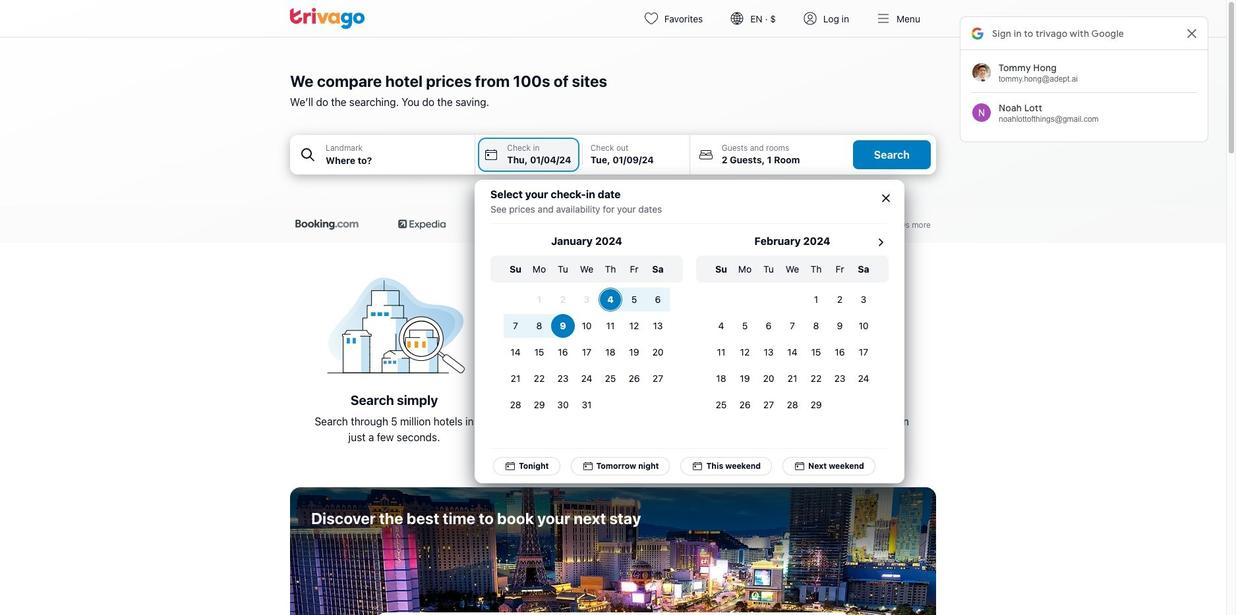Task type: describe. For each thing, give the bounding box(es) containing it.
Where to? search field
[[326, 153, 467, 167]]

trip.com image
[[719, 220, 763, 230]]

2 compare confidently image from the left
[[524, 270, 702, 382]]

booking.com image
[[295, 220, 359, 230]]

1 compare confidently image from the left
[[305, 270, 483, 382]]

hotels.com image
[[486, 220, 532, 230]]

expedia image
[[398, 220, 446, 230]]

save big image
[[743, 270, 921, 382]]



Task type: vqa. For each thing, say whether or not it's contained in the screenshot.
field
yes



Task type: locate. For each thing, give the bounding box(es) containing it.
None field
[[290, 135, 475, 175]]

accor image
[[645, 220, 679, 230]]

0 horizontal spatial compare confidently image
[[305, 270, 483, 382]]

priceline image
[[803, 220, 847, 230]]

compare confidently image
[[305, 270, 483, 382], [524, 270, 702, 382]]

1 horizontal spatial compare confidently image
[[524, 270, 702, 382]]

vrbo image
[[572, 220, 605, 230]]

next image
[[873, 234, 889, 250]]



